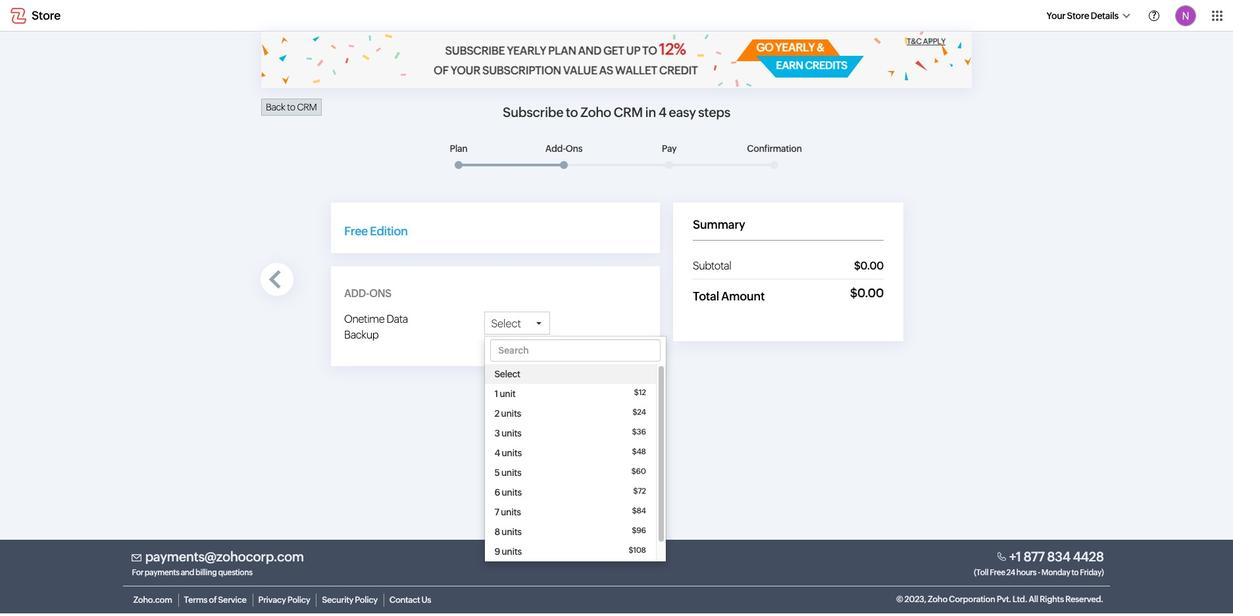 Task type: vqa. For each thing, say whether or not it's contained in the screenshot.


Task type: locate. For each thing, give the bounding box(es) containing it.
contact us
[[389, 596, 431, 606]]

steps
[[698, 105, 731, 120]]

$ for 3 units
[[632, 428, 637, 437]]

$ for 4 units
[[632, 448, 637, 457]]

subtotal
[[693, 260, 731, 272]]

to right back
[[287, 102, 295, 113]]

0.00 for total amount
[[858, 286, 884, 300]]

crm
[[297, 102, 317, 113], [614, 105, 643, 120]]

confirmation
[[747, 143, 802, 154]]

onetime data backup
[[344, 313, 408, 342]]

4428
[[1073, 550, 1104, 565]]

1 horizontal spatial 4
[[659, 105, 667, 120]]

crm left in
[[614, 105, 643, 120]]

0 horizontal spatial yearly
[[507, 44, 546, 57]]

back to crm
[[266, 102, 317, 113]]

0 vertical spatial 24
[[637, 408, 646, 417]]

subscription
[[482, 64, 561, 77]]

store link
[[11, 7, 61, 24]]

yearly for subscribe yearly plan and get up to 12% of your subscription value as wallet credit
[[507, 44, 546, 57]]

9
[[495, 547, 500, 557]]

units right 9
[[502, 547, 522, 557]]

4
[[659, 105, 667, 120], [495, 448, 500, 459]]

0 horizontal spatial 24
[[637, 408, 646, 417]]

$ 48
[[632, 448, 646, 457]]

as
[[599, 64, 613, 77]]

0 horizontal spatial policy
[[287, 596, 310, 606]]

add-ons
[[344, 288, 392, 300]]

1 horizontal spatial 24
[[1007, 569, 1016, 578]]

None field
[[484, 336, 666, 582]]

units right 3
[[501, 428, 522, 439]]

1 horizontal spatial yearly
[[776, 41, 815, 54]]

units for 5 units
[[501, 468, 522, 479]]

to up ons at the top left of the page
[[566, 105, 578, 120]]

0 vertical spatial select
[[491, 318, 521, 330]]

0 horizontal spatial free
[[344, 224, 368, 238]]

0 vertical spatial free
[[344, 224, 368, 238]]

to for back
[[287, 102, 295, 113]]

1 horizontal spatial to
[[566, 105, 578, 120]]

zoho up ons at the top left of the page
[[580, 105, 611, 120]]

1 vertical spatial free
[[990, 569, 1005, 578]]

4 right in
[[659, 105, 667, 120]]

Search text field
[[490, 340, 660, 362]]

$ for 9 units
[[629, 546, 633, 556]]

48
[[637, 448, 646, 457]]

zoho right ','
[[928, 595, 948, 605]]

units right 6
[[502, 488, 522, 498]]

-
[[1038, 569, 1041, 578]]

total amount
[[693, 290, 765, 303]]

units for 6 units
[[502, 488, 522, 498]]

summary
[[693, 218, 745, 232]]

to
[[287, 102, 295, 113], [566, 105, 578, 120], [1072, 569, 1079, 578]]

0 vertical spatial 0.00
[[861, 260, 884, 272]]

privacy policy
[[258, 596, 310, 606]]

store
[[32, 9, 61, 22], [1067, 10, 1090, 21]]

4 down 3
[[495, 448, 500, 459]]

+1 877 834 4428
[[1010, 550, 1104, 565]]

terms of service
[[184, 596, 247, 606]]

(toll
[[974, 569, 989, 578]]

free edition
[[344, 224, 408, 238]]

subscribe
[[445, 44, 505, 57]]

policy for security policy
[[355, 596, 378, 606]]

units
[[501, 409, 521, 419], [501, 428, 522, 439], [502, 448, 522, 459], [501, 468, 522, 479], [502, 488, 522, 498], [501, 507, 521, 518], [502, 527, 522, 538], [502, 547, 522, 557]]

units right 2
[[501, 409, 521, 419]]

policy right privacy
[[287, 596, 310, 606]]

$ for 1 unit
[[634, 388, 639, 398]]

0 horizontal spatial store
[[32, 9, 61, 22]]

corporation
[[949, 595, 996, 605]]

84
[[637, 507, 646, 516]]

wallet
[[615, 64, 657, 77]]

and
[[578, 44, 602, 57]]

ltd.
[[1013, 595, 1028, 605]]

units for 8 units
[[502, 527, 522, 538]]

payments@zohocorp.com
[[145, 550, 304, 565]]

7
[[495, 507, 499, 518]]

crm right back
[[297, 102, 317, 113]]

,
[[924, 595, 927, 605]]

contact
[[389, 596, 420, 606]]

1 policy from the left
[[287, 596, 310, 606]]

2 policy from the left
[[355, 596, 378, 606]]

units down 3 units at the left bottom
[[502, 448, 522, 459]]

to
[[642, 44, 657, 57]]

units right 7
[[501, 507, 521, 518]]

terms
[[184, 596, 207, 606]]

1 vertical spatial 0.00
[[858, 286, 884, 300]]

yearly inside go yearly & earn credits
[[776, 41, 815, 54]]

details
[[1091, 10, 1119, 21]]

yearly up subscription
[[507, 44, 546, 57]]

free left edition
[[344, 224, 368, 238]]

5 units
[[495, 468, 522, 479]]

1 unit
[[495, 389, 516, 400]]

service
[[218, 596, 247, 606]]

$
[[854, 260, 861, 272], [850, 286, 858, 300], [629, 329, 635, 342], [634, 388, 639, 398], [633, 408, 637, 417], [632, 428, 637, 437], [632, 448, 637, 457], [632, 467, 636, 477], [633, 487, 638, 496], [632, 507, 637, 516], [632, 527, 637, 536], [629, 546, 633, 556]]

policy inside "link"
[[355, 596, 378, 606]]

$ 0.00 for subtotal
[[854, 260, 884, 272]]

0.00
[[861, 260, 884, 272], [858, 286, 884, 300]]

free
[[344, 224, 368, 238], [990, 569, 1005, 578]]

$ 36
[[632, 428, 646, 437]]

60
[[636, 467, 646, 477]]

0.00 for subtotal
[[861, 260, 884, 272]]

0 horizontal spatial to
[[287, 102, 295, 113]]

24 left hours
[[1007, 569, 1016, 578]]

policy right security
[[355, 596, 378, 606]]

us
[[422, 596, 431, 606]]

12%
[[659, 40, 686, 58]]

0 horizontal spatial crm
[[297, 102, 317, 113]]

$ 108
[[629, 546, 646, 556]]

24 up 36
[[637, 408, 646, 417]]

1 vertical spatial $ 0.00
[[850, 286, 884, 300]]

8
[[495, 527, 500, 538]]

select
[[491, 318, 521, 330], [495, 369, 520, 380]]

3 units
[[495, 428, 522, 439]]

units for 3 units
[[501, 428, 522, 439]]

to left friday)
[[1072, 569, 1079, 578]]

0 horizontal spatial 4
[[495, 448, 500, 459]]

payments@zohocorp.com for payments and billing questions
[[132, 550, 304, 578]]

back
[[266, 102, 285, 113]]

$ for 6 units
[[633, 487, 638, 496]]

(toll free 24 hours - monday to friday)
[[974, 569, 1104, 578]]

reserved.
[[1066, 595, 1104, 605]]

ons
[[566, 143, 583, 154]]

free right (toll on the right of page
[[990, 569, 1005, 578]]

$ 60
[[632, 467, 646, 477]]

subscribe yearly plan and get up to 12% of your subscription value as wallet credit
[[434, 40, 698, 77]]

select inside button
[[491, 318, 521, 330]]

3
[[495, 428, 500, 439]]

1 horizontal spatial zoho
[[928, 595, 948, 605]]

0 vertical spatial $ 0.00
[[854, 260, 884, 272]]

©
[[896, 595, 903, 605]]

zoho
[[580, 105, 611, 120], [928, 595, 948, 605]]

monday
[[1042, 569, 1071, 578]]

$ 72
[[633, 487, 646, 496]]

96
[[637, 527, 646, 536]]

units right 5
[[501, 468, 522, 479]]

1 horizontal spatial policy
[[355, 596, 378, 606]]

units right 8
[[502, 527, 522, 538]]

plan
[[450, 143, 468, 154]]

zoho.com
[[133, 596, 172, 606]]

of
[[209, 596, 217, 606]]

to for subscribe
[[566, 105, 578, 120]]

select inside field
[[495, 369, 520, 380]]

of
[[434, 64, 449, 77]]

0 vertical spatial zoho
[[580, 105, 611, 120]]

yearly inside subscribe yearly plan and get up to 12% of your subscription value as wallet credit
[[507, 44, 546, 57]]

yearly up earn
[[776, 41, 815, 54]]

$ 0.00
[[854, 260, 884, 272], [850, 286, 884, 300]]

go yearly & earn credits
[[757, 41, 848, 72]]

1 vertical spatial select
[[495, 369, 520, 380]]



Task type: describe. For each thing, give the bounding box(es) containing it.
security policy
[[322, 596, 378, 606]]

add-
[[546, 143, 566, 154]]

add-
[[344, 288, 369, 300]]

units for 9 units
[[502, 547, 522, 557]]

select for select link
[[495, 369, 520, 380]]

1 vertical spatial 4
[[495, 448, 500, 459]]

store inside store link
[[32, 9, 61, 22]]

yearly for go yearly & earn credits
[[776, 41, 815, 54]]

$ 24
[[633, 408, 646, 417]]

9 units
[[495, 547, 522, 557]]

back to previous step image
[[260, 263, 293, 296]]

$ for 8 units
[[632, 527, 637, 536]]

$ 0.00 for total amount
[[850, 286, 884, 300]]

get
[[604, 44, 624, 57]]

36
[[637, 428, 646, 437]]

data
[[387, 313, 408, 326]]

unit
[[500, 389, 516, 400]]

friday)
[[1080, 569, 1104, 578]]

onetime
[[344, 313, 384, 326]]

policy for privacy policy
[[287, 596, 310, 606]]

+1
[[1010, 550, 1021, 565]]

$ for 5 units
[[632, 467, 636, 477]]

?
[[1152, 10, 1157, 20]]

easy
[[669, 105, 696, 120]]

&
[[817, 41, 825, 54]]

t&c
[[907, 37, 922, 46]]

7 units
[[495, 507, 521, 518]]

1 horizontal spatial crm
[[614, 105, 643, 120]]

units for 2 units
[[501, 409, 521, 419]]

subscribe to zoho crm in 4 easy steps
[[503, 105, 731, 120]]

5
[[495, 468, 500, 479]]

and
[[181, 569, 194, 578]]

0 horizontal spatial zoho
[[580, 105, 611, 120]]

834
[[1047, 550, 1071, 565]]

1 horizontal spatial store
[[1067, 10, 1090, 21]]

1 vertical spatial 24
[[1007, 569, 1016, 578]]

108
[[633, 546, 646, 556]]

none field containing select
[[484, 336, 666, 582]]

6
[[495, 488, 500, 498]]

your
[[1047, 10, 1066, 21]]

security policy link
[[319, 594, 384, 607]]

select for select button
[[491, 318, 521, 330]]

privacy
[[258, 596, 286, 606]]

12
[[639, 388, 646, 398]]

subscribe
[[503, 105, 564, 120]]

your
[[451, 64, 481, 77]]

$ 12
[[634, 388, 646, 398]]

$ for 2 units
[[633, 408, 637, 417]]

select link
[[485, 365, 656, 384]]

6 units
[[495, 488, 522, 498]]

earn
[[776, 59, 803, 72]]

1
[[495, 389, 498, 400]]

pay
[[662, 143, 677, 154]]

© 2023 , zoho corporation pvt. ltd. all rights reserved.
[[896, 595, 1104, 605]]

add-ons
[[546, 143, 583, 154]]

credit
[[659, 64, 698, 77]]

privacy policy link
[[255, 594, 317, 607]]

$ for 7 units
[[632, 507, 637, 516]]

units for 7 units
[[501, 507, 521, 518]]

billing
[[195, 569, 217, 578]]

backup
[[344, 329, 379, 342]]

credits
[[805, 59, 848, 72]]

2023
[[905, 595, 924, 605]]

$ 0
[[629, 329, 642, 342]]

$ 96
[[632, 527, 646, 536]]

contact us link
[[386, 594, 437, 607]]

2 horizontal spatial to
[[1072, 569, 1079, 578]]

plan
[[548, 44, 576, 57]]

1 horizontal spatial free
[[990, 569, 1005, 578]]

your store details
[[1047, 10, 1119, 21]]

apply
[[923, 37, 946, 46]]

zoho.com link
[[130, 594, 179, 607]]

0
[[635, 329, 642, 342]]

hours
[[1017, 569, 1037, 578]]

rights
[[1040, 595, 1064, 605]]

t&c apply
[[907, 37, 946, 46]]

8 units
[[495, 527, 522, 538]]

$ 84
[[632, 507, 646, 516]]

for
[[132, 569, 143, 578]]

pvt.
[[997, 595, 1011, 605]]

units for 4 units
[[502, 448, 522, 459]]

2
[[495, 409, 500, 419]]

0 vertical spatial 4
[[659, 105, 667, 120]]

877
[[1024, 550, 1045, 565]]

up
[[626, 44, 641, 57]]

amount
[[721, 290, 765, 303]]

terms of service link
[[181, 594, 253, 607]]

ons
[[369, 288, 392, 300]]

1 vertical spatial zoho
[[928, 595, 948, 605]]

in
[[645, 105, 656, 120]]

total
[[693, 290, 719, 303]]



